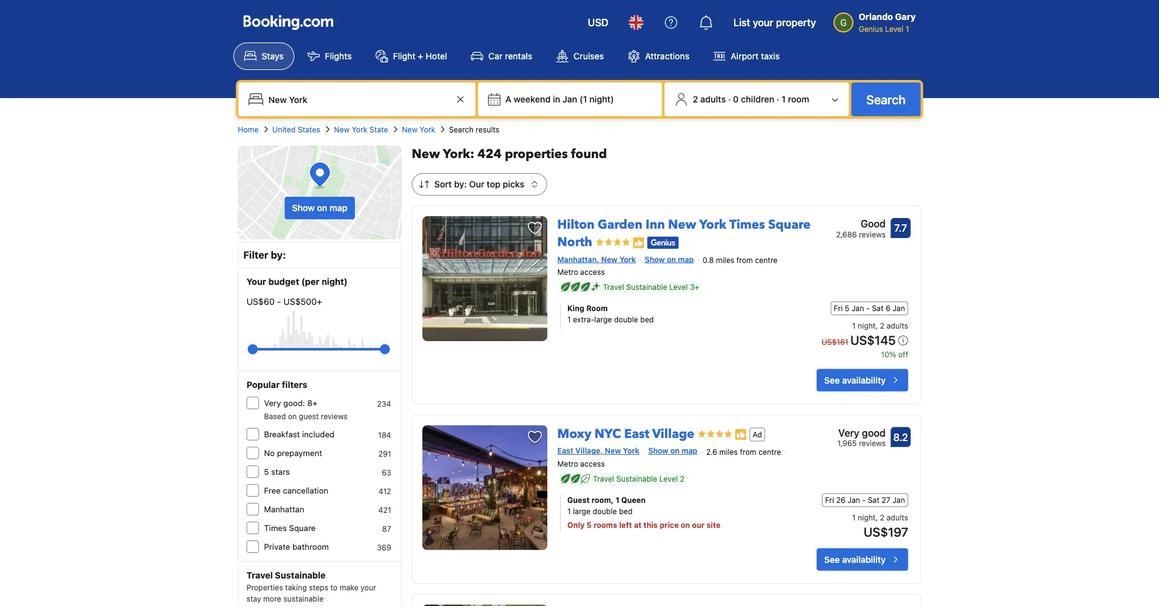 Task type: describe. For each thing, give the bounding box(es) containing it.
cruises
[[574, 51, 604, 61]]

guest room, 1 queen 1 large double bed only 5 rooms left at this price on our site
[[568, 496, 721, 530]]

level for moxy nyc east village
[[660, 475, 678, 484]]

rooms
[[594, 521, 618, 530]]

very good element
[[838, 426, 886, 441]]

square inside hilton garden inn new york times square north
[[769, 216, 811, 234]]

5 inside guest room, 1 queen 1 large double bed only 5 rooms left at this price on our site
[[587, 521, 592, 530]]

york down moxy nyc east village
[[624, 447, 640, 456]]

stays link
[[234, 43, 294, 70]]

list your property
[[734, 17, 817, 28]]

27
[[882, 496, 891, 505]]

free cancellation
[[264, 486, 329, 496]]

nyc
[[595, 426, 622, 443]]

sort
[[435, 179, 452, 189]]

good element
[[837, 216, 886, 231]]

adults for 1 night , 2 adults us$197
[[887, 514, 909, 522]]

manhattan,
[[558, 255, 600, 264]]

from for new
[[737, 256, 753, 265]]

flight
[[393, 51, 416, 61]]

large inside 'king room 1 extra-large double bed'
[[595, 316, 612, 324]]

2 · from the left
[[777, 94, 780, 104]]

your budget (per night)
[[247, 277, 348, 287]]

2 for travel sustainable level 2
[[680, 475, 685, 484]]

room
[[789, 94, 810, 104]]

cruises link
[[546, 43, 615, 70]]

0 horizontal spatial 5
[[264, 467, 269, 477]]

attractions link
[[618, 43, 701, 70]]

2 for 1 night , 2 adults us$197
[[881, 514, 885, 522]]

attractions
[[646, 51, 690, 61]]

very for good
[[839, 427, 860, 439]]

prepayment
[[277, 449, 322, 458]]

queen
[[622, 496, 646, 505]]

very good: 8+
[[264, 399, 318, 408]]

to
[[331, 583, 338, 592]]

left
[[620, 521, 633, 530]]

york:
[[443, 146, 475, 163]]

free
[[264, 486, 281, 496]]

included
[[302, 430, 335, 439]]

0 vertical spatial your
[[753, 17, 774, 28]]

hilton garden inn new york times square north link
[[558, 211, 811, 251]]

village
[[653, 426, 695, 443]]

8.2
[[894, 432, 909, 443]]

your inside travel sustainable properties taking steps to make your stay more sustainable
[[361, 583, 376, 592]]

new down new york link
[[412, 146, 440, 163]]

412
[[379, 487, 391, 496]]

new york: 424 properties found
[[412, 146, 607, 163]]

access for moxy
[[581, 460, 605, 469]]

0 horizontal spatial square
[[289, 524, 316, 533]]

stay
[[247, 595, 261, 603]]

taxis
[[762, 51, 780, 61]]

off
[[899, 351, 909, 359]]

filter by:
[[244, 249, 286, 261]]

reviews for very
[[860, 439, 886, 448]]

us$60 - us$500+
[[247, 297, 322, 307]]

show on map for hilton garden inn new york times square north
[[645, 255, 694, 264]]

travel inside travel sustainable properties taking steps to make your stay more sustainable
[[247, 571, 273, 581]]

property
[[777, 17, 817, 28]]

search for search
[[867, 92, 906, 107]]

1 inside 1 night , 2 adults us$197
[[853, 514, 856, 522]]

usd button
[[581, 8, 617, 38]]

1 night , 2 adults
[[853, 322, 909, 331]]

a weekend in jan (1 night)
[[506, 94, 614, 104]]

fri for moxy nyc east village
[[826, 496, 835, 505]]

moxy nyc east village image
[[423, 426, 548, 551]]

show on map for moxy nyc east village
[[649, 447, 698, 456]]

very for good:
[[264, 399, 281, 408]]

this property is part of our preferred partner programme. it is committed to providing commendable service and good value. it will pay us a higher commission if you make a booking. image
[[633, 237, 645, 249]]

level inside orlando gary genius level 1
[[886, 24, 904, 33]]

this property is part of our preferred partner programme. it is committed to providing commendable service and good value. it will pay us a higher commission if you make a booking. image for new
[[633, 237, 645, 249]]

1,965
[[838, 439, 858, 448]]

sort by: our top picks
[[435, 179, 525, 189]]

adults inside button
[[701, 94, 726, 104]]

sustainable inside travel sustainable properties taking steps to make your stay more sustainable
[[275, 571, 326, 581]]

1 inside 2 adults · 0 children · 1 room button
[[782, 94, 786, 104]]

state
[[370, 125, 388, 134]]

1 right room,
[[616, 496, 620, 505]]

york down this property is part of our preferred partner programme. it is committed to providing commendable service and good value. it will pay us a higher commission if you make a booking. icon
[[620, 255, 636, 264]]

ad
[[753, 430, 763, 439]]

very good 1,965 reviews
[[838, 427, 886, 448]]

show on map button
[[285, 197, 355, 219]]

show for moxy nyc east village
[[649, 447, 669, 456]]

travel for garden
[[603, 283, 625, 292]]

garden
[[598, 216, 643, 234]]

map for moxy nyc east village
[[682, 447, 698, 456]]

car
[[489, 51, 503, 61]]

fri 5 jan - sat 6 jan
[[834, 304, 906, 313]]

0 horizontal spatial night)
[[322, 277, 348, 287]]

jan inside 'a weekend in jan (1 night)' 'button'
[[563, 94, 578, 104]]

10%
[[882, 351, 897, 359]]

scored 8.2 element
[[891, 428, 911, 448]]

us$161
[[822, 338, 849, 347]]

0
[[734, 94, 739, 104]]

extra-
[[573, 316, 595, 324]]

picks
[[503, 179, 525, 189]]

see for hilton garden inn new york times square north
[[825, 375, 840, 386]]

at
[[634, 521, 642, 530]]

metro for hilton garden inn new york times square north
[[558, 268, 579, 277]]

2 inside button
[[693, 94, 699, 104]]

village,
[[576, 447, 603, 456]]

1 vertical spatial times
[[264, 524, 287, 533]]

united states
[[273, 125, 320, 134]]

properties
[[505, 146, 568, 163]]

centre for hilton garden inn new york times square north
[[756, 256, 778, 265]]

2 for 1 night , 2 adults
[[881, 322, 885, 331]]

metro for moxy nyc east village
[[558, 460, 579, 469]]

jan right 26
[[848, 496, 861, 505]]

0.8 miles from centre metro access
[[558, 256, 778, 277]]

0 vertical spatial 5
[[846, 304, 850, 313]]

1 inside 'king room 1 extra-large double bed'
[[568, 316, 571, 324]]

see for moxy nyc east village
[[825, 555, 840, 565]]

car rentals link
[[461, 43, 543, 70]]

search results updated. new york: 424 properties found. element
[[412, 146, 922, 163]]

site
[[707, 521, 721, 530]]

good 2,686 reviews
[[837, 218, 886, 239]]

+
[[418, 51, 424, 61]]

airport taxis link
[[703, 43, 791, 70]]

see availability link for moxy nyc east village
[[817, 549, 909, 571]]

room,
[[592, 496, 614, 505]]

budget
[[269, 277, 299, 287]]

stays
[[262, 51, 284, 61]]

manhattan
[[264, 505, 305, 514]]

cancellation
[[283, 486, 329, 496]]

airport taxis
[[731, 51, 780, 61]]

miles for village
[[720, 448, 738, 457]]

moxy nyc east village
[[558, 426, 695, 443]]

double inside guest room, 1 queen 1 large double bed only 5 rooms left at this price on our site
[[593, 507, 617, 516]]

hilton garden inn new york times square north
[[558, 216, 811, 251]]

(1
[[580, 94, 588, 104]]

east village, new york
[[558, 447, 640, 456]]

home link
[[238, 124, 259, 135]]

291
[[379, 450, 391, 458]]



Task type: locate. For each thing, give the bounding box(es) containing it.
· left 0
[[729, 94, 731, 104]]

1 vertical spatial by:
[[271, 249, 286, 261]]

1 vertical spatial see availability link
[[817, 549, 909, 571]]

0 vertical spatial sat
[[873, 304, 884, 313]]

8+
[[307, 399, 318, 408]]

1 vertical spatial night)
[[322, 277, 348, 287]]

1 vertical spatial map
[[679, 255, 694, 264]]

night) right (1
[[590, 94, 614, 104]]

2 availability from the top
[[843, 555, 886, 565]]

sustainable for inn
[[627, 283, 668, 292]]

sat left 27
[[869, 496, 880, 505]]

travel up properties
[[247, 571, 273, 581]]

access down village, on the bottom
[[581, 460, 605, 469]]

1 horizontal spatial your
[[753, 17, 774, 28]]

see availability link down us$197
[[817, 549, 909, 571]]

centre inside 2.6 miles from centre metro access
[[759, 448, 782, 457]]

large
[[595, 316, 612, 324], [573, 507, 591, 516]]

york left state
[[352, 125, 368, 134]]

2 up us$197
[[881, 514, 885, 522]]

1 horizontal spatial bed
[[641, 316, 654, 324]]

0 vertical spatial search
[[867, 92, 906, 107]]

flight + hotel
[[393, 51, 447, 61]]

night) right (per
[[322, 277, 348, 287]]

flights link
[[297, 43, 363, 70]]

2 vertical spatial level
[[660, 475, 678, 484]]

sat left "6"
[[873, 304, 884, 313]]

2 vertical spatial travel
[[247, 571, 273, 581]]

your
[[247, 277, 266, 287]]

adults for 1 night , 2 adults
[[887, 322, 909, 331]]

bed down king room link
[[641, 316, 654, 324]]

from
[[737, 256, 753, 265], [741, 448, 757, 457]]

sustainable for east
[[617, 475, 658, 484]]

0 vertical spatial large
[[595, 316, 612, 324]]

2 vertical spatial 5
[[587, 521, 592, 530]]

2 horizontal spatial -
[[867, 304, 870, 313]]

1 down gary
[[906, 24, 910, 33]]

2 up guest room, 1 queen link
[[680, 475, 685, 484]]

double down travel sustainable level 3+
[[615, 316, 639, 324]]

access inside 0.8 miles from centre metro access
[[581, 268, 605, 277]]

1 vertical spatial centre
[[759, 448, 782, 457]]

see availability for moxy nyc east village
[[825, 555, 886, 565]]

manhattan, new york
[[558, 255, 636, 264]]

Where are you going? field
[[264, 88, 453, 111]]

1 night , 2 adults us$197
[[853, 514, 909, 540]]

metro inside 0.8 miles from centre metro access
[[558, 268, 579, 277]]

1 down "guest"
[[568, 507, 571, 516]]

night up us$145 on the right bottom
[[858, 322, 876, 331]]

1 horizontal spatial large
[[595, 316, 612, 324]]

fri left 26
[[826, 496, 835, 505]]

double inside 'king room 1 extra-large double bed'
[[615, 316, 639, 324]]

see availability for hilton garden inn new york times square north
[[825, 375, 886, 386]]

scored 7.7 element
[[891, 218, 911, 238]]

list your property link
[[727, 8, 824, 38]]

sustainable down 0.8 miles from centre metro access
[[627, 283, 668, 292]]

travel up room
[[603, 283, 625, 292]]

home
[[238, 125, 259, 134]]

york inside hilton garden inn new york times square north
[[700, 216, 727, 234]]

york left search results
[[420, 125, 436, 134]]

0.8
[[703, 256, 714, 265]]

bed inside 'king room 1 extra-large double bed'
[[641, 316, 654, 324]]

adults down "6"
[[887, 322, 909, 331]]

2 left 0
[[693, 94, 699, 104]]

stars
[[271, 467, 290, 477]]

see down 26
[[825, 555, 840, 565]]

1 down fri 5 jan - sat 6 jan
[[853, 322, 856, 331]]

0 vertical spatial sustainable
[[627, 283, 668, 292]]

level left 3+
[[670, 283, 688, 292]]

1 horizontal spatial -
[[863, 496, 866, 505]]

0 vertical spatial fri
[[834, 304, 843, 313]]

very up 1,965
[[839, 427, 860, 439]]

, for 1 night , 2 adults us$197
[[876, 514, 879, 522]]

1 left room
[[782, 94, 786, 104]]

0 vertical spatial very
[[264, 399, 281, 408]]

jan right "6"
[[893, 304, 906, 313]]

jan up the 1 night , 2 adults on the bottom
[[852, 304, 865, 313]]

square up private bathroom
[[289, 524, 316, 533]]

1 vertical spatial reviews
[[321, 412, 348, 421]]

1 vertical spatial double
[[593, 507, 617, 516]]

search
[[867, 92, 906, 107], [449, 125, 474, 134]]

reviews inside very good 1,965 reviews
[[860, 439, 886, 448]]

2 night from the top
[[858, 514, 876, 522]]

access inside 2.6 miles from centre metro access
[[581, 460, 605, 469]]

2
[[693, 94, 699, 104], [881, 322, 885, 331], [680, 475, 685, 484], [881, 514, 885, 522]]

guest room, 1 queen link
[[568, 495, 779, 506]]

from down "ad"
[[741, 448, 757, 457]]

miles inside 0.8 miles from centre metro access
[[716, 256, 735, 265]]

1 metro from the top
[[558, 268, 579, 277]]

double down room,
[[593, 507, 617, 516]]

1 vertical spatial metro
[[558, 460, 579, 469]]

very up based
[[264, 399, 281, 408]]

travel up room,
[[593, 475, 615, 484]]

east right nyc
[[625, 426, 650, 443]]

0 horizontal spatial your
[[361, 583, 376, 592]]

bed inside guest room, 1 queen 1 large double bed only 5 rooms left at this price on our site
[[620, 507, 633, 516]]

0 vertical spatial level
[[886, 24, 904, 33]]

1 vertical spatial east
[[558, 447, 574, 456]]

2 access from the top
[[581, 460, 605, 469]]

reviews up "included"
[[321, 412, 348, 421]]

0 vertical spatial map
[[330, 203, 348, 213]]

1 vertical spatial adults
[[887, 322, 909, 331]]

reviews down good
[[860, 439, 886, 448]]

large down "guest"
[[573, 507, 591, 516]]

a weekend in jan (1 night) button
[[501, 88, 619, 111]]

0 vertical spatial ,
[[876, 322, 879, 331]]

make
[[340, 583, 359, 592]]

1 vertical spatial your
[[361, 583, 376, 592]]

large down room
[[595, 316, 612, 324]]

metro down manhattan,
[[558, 268, 579, 277]]

- left "6"
[[867, 304, 870, 313]]

6
[[886, 304, 891, 313]]

sat for hilton garden inn new york times square north
[[873, 304, 884, 313]]

centre inside 0.8 miles from centre metro access
[[756, 256, 778, 265]]

424
[[478, 146, 502, 163]]

new right states
[[334, 125, 350, 134]]

- for hilton garden inn new york times square north
[[867, 304, 870, 313]]

0 vertical spatial bed
[[641, 316, 654, 324]]

0 horizontal spatial very
[[264, 399, 281, 408]]

1 , from the top
[[876, 322, 879, 331]]

search for search results
[[449, 125, 474, 134]]

2.6 miles from centre metro access
[[558, 448, 782, 469]]

0 vertical spatial night)
[[590, 94, 614, 104]]

night for 1 night , 2 adults us$197
[[858, 514, 876, 522]]

2 horizontal spatial 5
[[846, 304, 850, 313]]

0 vertical spatial double
[[615, 316, 639, 324]]

0 vertical spatial adults
[[701, 94, 726, 104]]

new right manhattan,
[[602, 255, 618, 264]]

3+
[[690, 283, 700, 292]]

reviews for based
[[321, 412, 348, 421]]

2 up us$145 on the right bottom
[[881, 322, 885, 331]]

5 right only
[[587, 521, 592, 530]]

top
[[487, 179, 501, 189]]

1 horizontal spatial very
[[839, 427, 860, 439]]

times inside hilton garden inn new york times square north
[[730, 216, 766, 234]]

new york state link
[[334, 124, 388, 135]]

1 see from the top
[[825, 375, 840, 386]]

sustainable up taking
[[275, 571, 326, 581]]

1 vertical spatial 5
[[264, 467, 269, 477]]

map for hilton garden inn new york times square north
[[679, 255, 694, 264]]

see availability
[[825, 375, 886, 386], [825, 555, 886, 565]]

1 see availability from the top
[[825, 375, 886, 386]]

sustainable
[[627, 283, 668, 292], [617, 475, 658, 484], [275, 571, 326, 581]]

york up 0.8
[[700, 216, 727, 234]]

1 vertical spatial travel
[[593, 475, 615, 484]]

, up us$197
[[876, 514, 879, 522]]

1 vertical spatial very
[[839, 427, 860, 439]]

0 vertical spatial centre
[[756, 256, 778, 265]]

more
[[263, 595, 281, 603]]

your right list
[[753, 17, 774, 28]]

1 horizontal spatial ·
[[777, 94, 780, 104]]

this
[[644, 521, 658, 530]]

0 vertical spatial night
[[858, 322, 876, 331]]

1 vertical spatial sat
[[869, 496, 880, 505]]

jan right in
[[563, 94, 578, 104]]

1 see availability link from the top
[[817, 369, 909, 392]]

sat for moxy nyc east village
[[869, 496, 880, 505]]

adults up us$197
[[887, 514, 909, 522]]

availability down us$197
[[843, 555, 886, 565]]

see availability link down 10%
[[817, 369, 909, 392]]

0 horizontal spatial -
[[277, 297, 281, 307]]

2 vertical spatial show on map
[[649, 447, 698, 456]]

availability for hilton garden inn new york times square north
[[843, 375, 886, 386]]

by: for filter
[[271, 249, 286, 261]]

very inside very good 1,965 reviews
[[839, 427, 860, 439]]

airport
[[731, 51, 759, 61]]

1 vertical spatial bed
[[620, 507, 633, 516]]

see availability down 10%
[[825, 375, 886, 386]]

1 · from the left
[[729, 94, 731, 104]]

0 vertical spatial show on map
[[292, 203, 348, 213]]

moxy
[[558, 426, 592, 443]]

0 vertical spatial see availability link
[[817, 369, 909, 392]]

63
[[382, 468, 391, 477]]

group
[[253, 340, 385, 360]]

this property is part of our preferred partner programme. it is committed to providing commendable service and good value. it will pay us a higher commission if you make a booking. image for village
[[735, 429, 748, 441]]

centre for moxy nyc east village
[[759, 448, 782, 457]]

1 down fri 26 jan - sat 27 jan
[[853, 514, 856, 522]]

0 vertical spatial reviews
[[860, 230, 886, 239]]

search inside button
[[867, 92, 906, 107]]

0 vertical spatial metro
[[558, 268, 579, 277]]

level down 2.6 miles from centre metro access on the bottom
[[660, 475, 678, 484]]

your right make
[[361, 583, 376, 592]]

by: right filter
[[271, 249, 286, 261]]

2 see availability from the top
[[825, 555, 886, 565]]

1 night from the top
[[858, 322, 876, 331]]

based
[[264, 412, 286, 421]]

fri 26 jan - sat 27 jan
[[826, 496, 906, 505]]

- left 27
[[863, 496, 866, 505]]

this property is part of our preferred partner programme. it is committed to providing commendable service and good value. it will pay us a higher commission if you make a booking. image
[[633, 237, 645, 249], [735, 429, 748, 441], [735, 429, 748, 441]]

, for 1 night , 2 adults
[[876, 322, 879, 331]]

0 vertical spatial east
[[625, 426, 650, 443]]

5 up us$161
[[846, 304, 850, 313]]

0 vertical spatial show
[[292, 203, 315, 213]]

access for hilton
[[581, 268, 605, 277]]

taking
[[285, 583, 307, 592]]

on inside button
[[317, 203, 328, 213]]

1 vertical spatial large
[[573, 507, 591, 516]]

your account menu orlando gary genius level 1 element
[[834, 6, 921, 34]]

night) inside 'a weekend in jan (1 night)' 'button'
[[590, 94, 614, 104]]

availability for moxy nyc east village
[[843, 555, 886, 565]]

adults
[[701, 94, 726, 104], [887, 322, 909, 331], [887, 514, 909, 522]]

2 metro from the top
[[558, 460, 579, 469]]

children
[[742, 94, 775, 104]]

0 vertical spatial times
[[730, 216, 766, 234]]

centre down "ad"
[[759, 448, 782, 457]]

a
[[506, 94, 512, 104]]

from for village
[[741, 448, 757, 457]]

1 down king
[[568, 316, 571, 324]]

your
[[753, 17, 774, 28], [361, 583, 376, 592]]

0 vertical spatial availability
[[843, 375, 886, 386]]

1 horizontal spatial square
[[769, 216, 811, 234]]

united
[[273, 125, 296, 134]]

1 vertical spatial night
[[858, 514, 876, 522]]

2 vertical spatial reviews
[[860, 439, 886, 448]]

1 horizontal spatial east
[[625, 426, 650, 443]]

by: for sort
[[454, 179, 467, 189]]

hilton garden inn new york times square north image
[[423, 216, 548, 341]]

1 vertical spatial show on map
[[645, 255, 694, 264]]

1 vertical spatial square
[[289, 524, 316, 533]]

availability down 10%
[[843, 375, 886, 386]]

show for hilton garden inn new york times square north
[[645, 255, 665, 264]]

filters
[[282, 380, 308, 390]]

1 horizontal spatial by:
[[454, 179, 467, 189]]

0 vertical spatial see
[[825, 375, 840, 386]]

fri up us$161
[[834, 304, 843, 313]]

reviews inside 'good 2,686 reviews'
[[860, 230, 886, 239]]

level
[[886, 24, 904, 33], [670, 283, 688, 292], [660, 475, 678, 484]]

1 vertical spatial availability
[[843, 555, 886, 565]]

0 horizontal spatial ·
[[729, 94, 731, 104]]

night)
[[590, 94, 614, 104], [322, 277, 348, 287]]

moxy nyc east village link
[[558, 421, 695, 443]]

1 vertical spatial search
[[449, 125, 474, 134]]

miles for new
[[716, 256, 735, 265]]

0 vertical spatial travel
[[603, 283, 625, 292]]

- for moxy nyc east village
[[863, 496, 866, 505]]

0 horizontal spatial search
[[449, 125, 474, 134]]

2 , from the top
[[876, 514, 879, 522]]

2 see from the top
[[825, 555, 840, 565]]

5 left stars
[[264, 467, 269, 477]]

421
[[379, 506, 391, 515]]

miles right 0.8
[[716, 256, 735, 265]]

access down manhattan, new york
[[581, 268, 605, 277]]

1 vertical spatial level
[[670, 283, 688, 292]]

level for hilton garden inn new york times square north
[[670, 283, 688, 292]]

breakfast
[[264, 430, 300, 439]]

1 horizontal spatial search
[[867, 92, 906, 107]]

reviews down the good
[[860, 230, 886, 239]]

night for 1 night , 2 adults
[[858, 322, 876, 331]]

metro
[[558, 268, 579, 277], [558, 460, 579, 469]]

good
[[861, 218, 886, 230]]

travel sustainable level 2
[[593, 475, 685, 484]]

2 vertical spatial map
[[682, 447, 698, 456]]

0 vertical spatial by:
[[454, 179, 467, 189]]

york
[[352, 125, 368, 134], [420, 125, 436, 134], [700, 216, 727, 234], [620, 255, 636, 264], [624, 447, 640, 456]]

1 horizontal spatial times
[[730, 216, 766, 234]]

from inside 2.6 miles from centre metro access
[[741, 448, 757, 457]]

genius discounts available at this property. image
[[648, 237, 679, 249], [648, 237, 679, 249]]

sustainable up queen
[[617, 475, 658, 484]]

1 horizontal spatial 5
[[587, 521, 592, 530]]

0 horizontal spatial by:
[[271, 249, 286, 261]]

large inside guest room, 1 queen 1 large double bed only 5 rooms left at this price on our site
[[573, 507, 591, 516]]

booking.com image
[[244, 15, 334, 30]]

184
[[378, 431, 391, 440]]

show inside button
[[292, 203, 315, 213]]

metro inside 2.6 miles from centre metro access
[[558, 460, 579, 469]]

0 horizontal spatial bed
[[620, 507, 633, 516]]

2,686
[[837, 230, 858, 239]]

1 vertical spatial miles
[[720, 448, 738, 457]]

rentals
[[505, 51, 533, 61]]

1 vertical spatial ,
[[876, 514, 879, 522]]

from inside 0.8 miles from centre metro access
[[737, 256, 753, 265]]

see availability link for hilton garden inn new york times square north
[[817, 369, 909, 392]]

from right 0.8
[[737, 256, 753, 265]]

adults left 0
[[701, 94, 726, 104]]

popular
[[247, 380, 280, 390]]

metro down village, on the bottom
[[558, 460, 579, 469]]

new down nyc
[[605, 447, 622, 456]]

by: left our
[[454, 179, 467, 189]]

- right the us$60
[[277, 297, 281, 307]]

1 vertical spatial from
[[741, 448, 757, 457]]

, up us$145 on the right bottom
[[876, 322, 879, 331]]

popular filters
[[247, 380, 308, 390]]

see availability down us$197
[[825, 555, 886, 565]]

night inside 1 night , 2 adults us$197
[[858, 514, 876, 522]]

gary
[[896, 12, 916, 22]]

1 inside orlando gary genius level 1
[[906, 24, 910, 33]]

new right the inn
[[669, 216, 697, 234]]

0 vertical spatial miles
[[716, 256, 735, 265]]

us$500+
[[284, 297, 322, 307]]

new york link
[[402, 124, 436, 135]]

0 horizontal spatial east
[[558, 447, 574, 456]]

bathroom
[[293, 542, 329, 552]]

2 vertical spatial sustainable
[[275, 571, 326, 581]]

0 horizontal spatial times
[[264, 524, 287, 533]]

1 vertical spatial see availability
[[825, 555, 886, 565]]

2 inside 1 night , 2 adults us$197
[[881, 514, 885, 522]]

square left "2,686"
[[769, 216, 811, 234]]

level down gary
[[886, 24, 904, 33]]

sat
[[873, 304, 884, 313], [869, 496, 880, 505]]

2 vertical spatial adults
[[887, 514, 909, 522]]

2 see availability link from the top
[[817, 549, 909, 571]]

1 access from the top
[[581, 268, 605, 277]]

fri for hilton garden inn new york times square north
[[834, 304, 843, 313]]

steps
[[309, 583, 329, 592]]

0 horizontal spatial large
[[573, 507, 591, 516]]

show on map inside button
[[292, 203, 348, 213]]

found
[[571, 146, 607, 163]]

0 vertical spatial access
[[581, 268, 605, 277]]

good:
[[284, 399, 305, 408]]

map inside button
[[330, 203, 348, 213]]

miles inside 2.6 miles from centre metro access
[[720, 448, 738, 457]]

east down moxy
[[558, 447, 574, 456]]

1 vertical spatial show
[[645, 255, 665, 264]]

10% off
[[882, 351, 909, 359]]

new inside hilton garden inn new york times square north
[[669, 216, 697, 234]]

times
[[730, 216, 766, 234], [264, 524, 287, 533]]

miles
[[716, 256, 735, 265], [720, 448, 738, 457]]

adults inside 1 night , 2 adults us$197
[[887, 514, 909, 522]]

centre right 0.8
[[756, 256, 778, 265]]

double
[[615, 316, 639, 324], [593, 507, 617, 516]]

north
[[558, 234, 593, 251]]

bed down queen
[[620, 507, 633, 516]]

, inside 1 night , 2 adults us$197
[[876, 514, 879, 522]]

1 vertical spatial see
[[825, 555, 840, 565]]

map
[[330, 203, 348, 213], [679, 255, 694, 264], [682, 447, 698, 456]]

east inside moxy nyc east village link
[[625, 426, 650, 443]]

usd
[[588, 17, 609, 28]]

night down fri 26 jan - sat 27 jan
[[858, 514, 876, 522]]

on inside guest room, 1 queen 1 large double bed only 5 rooms left at this price on our site
[[681, 521, 691, 530]]

7.7
[[895, 222, 908, 234]]

new right state
[[402, 125, 418, 134]]

orlando gary genius level 1
[[859, 12, 916, 33]]

access
[[581, 268, 605, 277], [581, 460, 605, 469]]

0 vertical spatial see availability
[[825, 375, 886, 386]]

0 vertical spatial square
[[769, 216, 811, 234]]

travel for nyc
[[593, 475, 615, 484]]

1 vertical spatial sustainable
[[617, 475, 658, 484]]

· right children
[[777, 94, 780, 104]]

room
[[587, 304, 608, 313]]

miles right 2.6
[[720, 448, 738, 457]]

1 availability from the top
[[843, 375, 886, 386]]

guest
[[568, 496, 590, 505]]

see down us$161
[[825, 375, 840, 386]]

1 horizontal spatial night)
[[590, 94, 614, 104]]

1 vertical spatial access
[[581, 460, 605, 469]]

jan right 27
[[893, 496, 906, 505]]

26
[[837, 496, 846, 505]]

1
[[906, 24, 910, 33], [782, 94, 786, 104], [568, 316, 571, 324], [853, 322, 856, 331], [616, 496, 620, 505], [568, 507, 571, 516], [853, 514, 856, 522]]

1 vertical spatial fri
[[826, 496, 835, 505]]

us$145
[[851, 333, 896, 348]]



Task type: vqa. For each thing, say whether or not it's contained in the screenshot.
"7 passengers"
no



